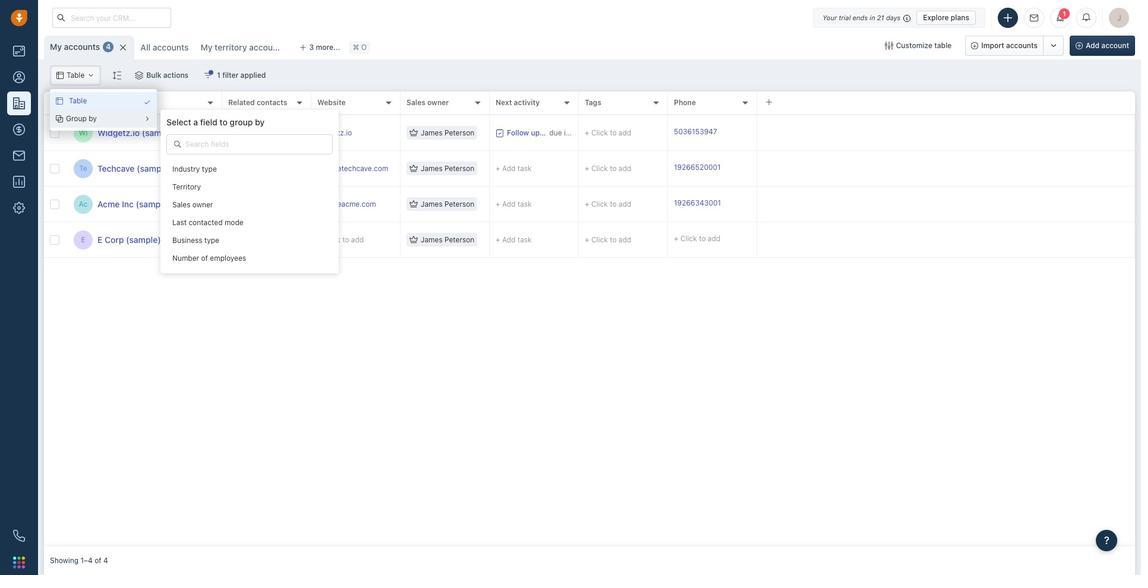 Task type: vqa. For each thing, say whether or not it's contained in the screenshot.
second the Weighted from left
no



Task type: describe. For each thing, give the bounding box(es) containing it.
owner
[[192, 201, 213, 209]]

field
[[200, 117, 217, 127]]

explore plans
[[923, 13, 970, 22]]

container_wx8msf4aqz5i3rn1 image for select a field to group by
[[56, 115, 63, 122]]

type for industry type
[[202, 165, 217, 174]]

last
[[172, 218, 187, 227]]

employees
[[210, 254, 246, 263]]

business
[[172, 236, 202, 245]]

container_wx8msf4aqz5i3rn1 image for industry type
[[174, 141, 181, 148]]

select
[[166, 117, 191, 127]]

sales
[[172, 201, 190, 209]]

group
[[230, 117, 253, 127]]

1
[[1063, 10, 1066, 17]]

business type
[[172, 236, 219, 245]]

contacted
[[189, 218, 223, 227]]

group
[[66, 114, 87, 123]]

explore plans link
[[917, 10, 976, 25]]

select a field to group by menu
[[50, 89, 339, 273]]

number
[[172, 254, 199, 263]]

select a field to group by
[[166, 117, 265, 127]]

0 vertical spatial container_wx8msf4aqz5i3rn1 image
[[56, 97, 63, 105]]

sales owner
[[172, 201, 213, 209]]

Search your CRM... text field
[[52, 8, 171, 28]]

phone image
[[7, 524, 31, 548]]



Task type: locate. For each thing, give the bounding box(es) containing it.
0 horizontal spatial by
[[89, 114, 97, 123]]

type up the number of employees
[[204, 236, 219, 245]]

container_wx8msf4aqz5i3rn1 image up the group by menu item
[[144, 99, 151, 106]]

by
[[89, 114, 97, 123], [255, 117, 265, 127]]

container_wx8msf4aqz5i3rn1 image
[[144, 99, 151, 106], [56, 115, 63, 122], [174, 141, 181, 148]]

type for business type
[[204, 236, 219, 245]]

container_wx8msf4aqz5i3rn1 image
[[56, 97, 63, 105], [144, 115, 151, 122]]

a
[[193, 117, 198, 127]]

to
[[220, 117, 228, 127]]

container_wx8msf4aqz5i3rn1 image inside the group by menu item
[[144, 115, 151, 122]]

group by
[[66, 114, 97, 123]]

1 link
[[1050, 8, 1071, 28]]

0 vertical spatial container_wx8msf4aqz5i3rn1 image
[[144, 99, 151, 106]]

of
[[201, 254, 208, 263]]

shade muted image
[[901, 13, 911, 22]]

type right industry
[[202, 165, 217, 174]]

1 vertical spatial container_wx8msf4aqz5i3rn1 image
[[144, 115, 151, 122]]

explore
[[923, 13, 949, 22]]

0 vertical spatial type
[[202, 165, 217, 174]]

type
[[202, 165, 217, 174], [204, 236, 219, 245]]

industry
[[172, 165, 200, 174]]

0 horizontal spatial container_wx8msf4aqz5i3rn1 image
[[56, 97, 63, 105]]

1 horizontal spatial container_wx8msf4aqz5i3rn1 image
[[144, 99, 151, 106]]

mode
[[225, 218, 244, 227]]

freshworks switcher image
[[13, 557, 25, 569]]

0 horizontal spatial container_wx8msf4aqz5i3rn1 image
[[56, 115, 63, 122]]

last contacted mode
[[172, 218, 244, 227]]

container_wx8msf4aqz5i3rn1 image left group
[[56, 115, 63, 122]]

container_wx8msf4aqz5i3rn1 image inside the group by menu item
[[56, 115, 63, 122]]

Search fields field
[[184, 139, 265, 150]]

2 horizontal spatial container_wx8msf4aqz5i3rn1 image
[[174, 141, 181, 148]]

territory
[[172, 183, 201, 192]]

1 vertical spatial container_wx8msf4aqz5i3rn1 image
[[56, 115, 63, 122]]

2 vertical spatial container_wx8msf4aqz5i3rn1 image
[[174, 141, 181, 148]]

container_wx8msf4aqz5i3rn1 image down select
[[174, 141, 181, 148]]

by inside menu item
[[89, 114, 97, 123]]

group by menu item
[[50, 110, 157, 128]]

number of employees
[[172, 254, 246, 263]]

plans
[[951, 13, 970, 22]]

container_wx8msf4aqz5i3rn1 image left table
[[56, 97, 63, 105]]

industry type
[[172, 165, 217, 174]]

1 vertical spatial type
[[204, 236, 219, 245]]

1 horizontal spatial by
[[255, 117, 265, 127]]

1 horizontal spatial container_wx8msf4aqz5i3rn1 image
[[144, 115, 151, 122]]

container_wx8msf4aqz5i3rn1 image left select
[[144, 115, 151, 122]]

table
[[69, 97, 87, 105]]



